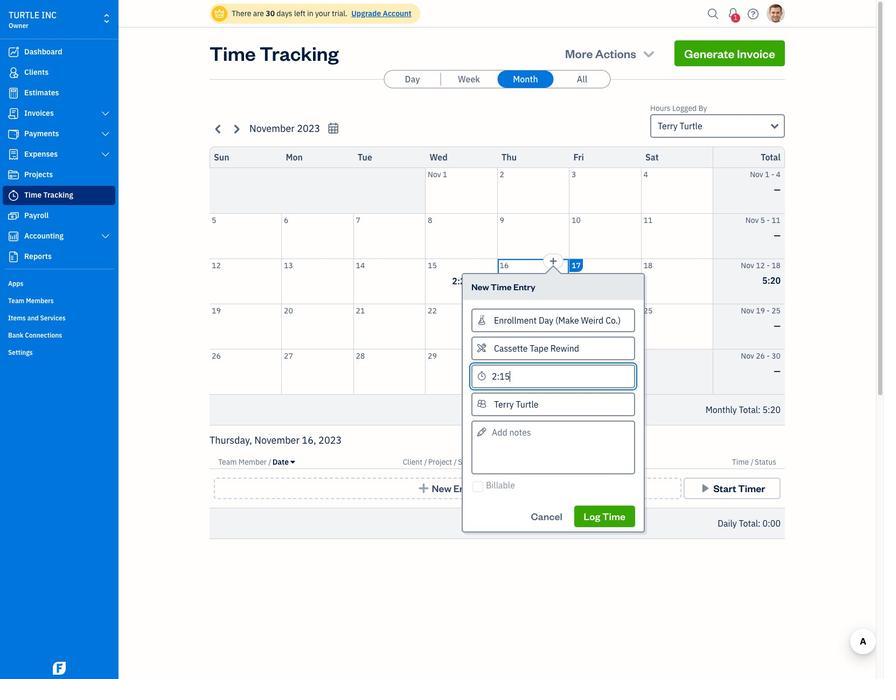Task type: locate. For each thing, give the bounding box(es) containing it.
1 for nov 1
[[443, 170, 447, 179]]

1 horizontal spatial tracking
[[260, 40, 339, 66]]

1 vertical spatial chevron large down image
[[101, 232, 110, 241]]

0 horizontal spatial 5
[[212, 215, 216, 225]]

30 right are
[[266, 9, 275, 18]]

1 25 from the left
[[644, 306, 653, 316]]

chevron large down image
[[101, 130, 110, 138], [101, 232, 110, 241]]

0 vertical spatial time tracking
[[210, 40, 339, 66]]

go to help image
[[745, 6, 762, 22]]

12 down the nov 5 - 11 —
[[756, 261, 765, 270]]

timer
[[738, 482, 765, 495]]

12 button
[[210, 259, 281, 304]]

2 chevron large down image from the top
[[101, 150, 110, 159]]

3 — from the top
[[774, 320, 781, 331]]

2:20
[[452, 276, 471, 287]]

25 down nov 12 - 18 5:20
[[772, 306, 781, 316]]

— up monthly total : 5:20
[[774, 366, 781, 376]]

0 horizontal spatial 26
[[212, 351, 221, 361]]

1 5:20 from the top
[[763, 275, 781, 286]]

0 horizontal spatial time tracking
[[24, 190, 73, 200]]

0 vertical spatial chevron large down image
[[101, 130, 110, 138]]

0 horizontal spatial 4
[[644, 170, 648, 179]]

24 button
[[570, 304, 641, 349]]

19 down the 12 button
[[212, 306, 221, 316]]

chevron large down image inside expenses link
[[101, 150, 110, 159]]

16
[[500, 261, 509, 270]]

0 horizontal spatial 11
[[644, 215, 653, 225]]

chevrondown image
[[641, 46, 656, 61]]

Duration text field
[[471, 365, 635, 388]]

- for nov 19 - 25 —
[[767, 306, 770, 316]]

1 vertical spatial chevron large down image
[[101, 150, 110, 159]]

1 vertical spatial time tracking
[[24, 190, 73, 200]]

0 vertical spatial entry
[[513, 281, 536, 292]]

11 inside the nov 5 - 11 —
[[772, 215, 781, 225]]

team down thursday,
[[218, 458, 237, 467]]

: right monthly
[[758, 405, 761, 415]]

1 vertical spatial total
[[739, 405, 758, 415]]

start timer button
[[684, 478, 781, 500]]

: for daily total
[[758, 518, 761, 529]]

5:20 inside nov 12 - 18 5:20
[[763, 275, 781, 286]]

/ right client
[[424, 458, 427, 467]]

projects
[[24, 170, 53, 179]]

chevron large down image inside invoices link
[[101, 109, 110, 118]]

0 vertical spatial :
[[758, 405, 761, 415]]

1 11 from the left
[[644, 215, 653, 225]]

12
[[212, 261, 221, 270], [756, 261, 765, 270]]

5:20 down nov 26 - 30 —
[[763, 405, 781, 415]]

0 vertical spatial team
[[8, 297, 24, 305]]

26 button
[[210, 349, 281, 394]]

8
[[428, 215, 432, 225]]

service
[[458, 458, 483, 467]]

1 horizontal spatial 5
[[761, 215, 765, 225]]

1 4 from the left
[[644, 170, 648, 179]]

nov down the wed
[[428, 170, 441, 179]]

2 button
[[498, 168, 569, 213]]

5 / from the left
[[751, 458, 754, 467]]

nov for nov 5 - 11 —
[[746, 215, 759, 225]]

total right daily
[[739, 518, 758, 529]]

1 inside nov 1 - 4 —
[[765, 170, 770, 179]]

chevron large down image inside accounting link
[[101, 232, 110, 241]]

0 vertical spatial november
[[250, 122, 295, 135]]

/ left status link
[[751, 458, 754, 467]]

caretdown image
[[291, 458, 295, 467]]

5 inside button
[[212, 215, 216, 225]]

time right timer image
[[24, 190, 42, 200]]

new for new time entry
[[471, 281, 489, 292]]

11 inside 'button'
[[644, 215, 653, 225]]

Add a client or project text field
[[473, 310, 634, 331]]

4 / from the left
[[485, 458, 488, 467]]

- inside nov 12 - 18 5:20
[[767, 261, 770, 270]]

hours
[[650, 103, 671, 113]]

total
[[761, 152, 781, 163], [739, 405, 758, 415], [739, 518, 758, 529]]

— for nov 1 - 4 —
[[774, 184, 781, 195]]

2023
[[297, 122, 320, 135], [319, 434, 342, 447]]

0 horizontal spatial team
[[8, 297, 24, 305]]

clients link
[[3, 63, 115, 82]]

2 — from the top
[[774, 230, 781, 241]]

team members link
[[3, 293, 115, 309]]

time link
[[732, 458, 751, 467]]

date link
[[273, 458, 295, 467]]

chevron large down image down estimates link
[[101, 109, 110, 118]]

16 button
[[498, 259, 569, 304]]

7
[[356, 215, 360, 225]]

18 inside button
[[644, 261, 653, 270]]

1 chevron large down image from the top
[[101, 109, 110, 118]]

1 horizontal spatial 19
[[756, 306, 765, 316]]

nov for nov 19 - 25 —
[[741, 306, 754, 316]]

2023 right 16,
[[319, 434, 342, 447]]

november up date
[[254, 434, 300, 447]]

1 down the wed
[[443, 170, 447, 179]]

0 horizontal spatial 1
[[443, 170, 447, 179]]

fri
[[574, 152, 584, 163]]

payments link
[[3, 124, 115, 144]]

client
[[403, 458, 423, 467]]

18
[[644, 261, 653, 270], [772, 261, 781, 270]]

2 5:20 from the top
[[763, 405, 781, 415]]

29
[[428, 351, 437, 361]]

tracking down left on the top
[[260, 40, 339, 66]]

date
[[273, 458, 289, 467]]

sun
[[214, 152, 229, 163]]

1
[[734, 13, 738, 22], [443, 170, 447, 179], [765, 170, 770, 179]]

1 26 from the left
[[212, 351, 221, 361]]

entry
[[513, 281, 536, 292], [454, 482, 478, 495]]

— up nov 12 - 18 5:20
[[774, 230, 781, 241]]

25 down '18' button
[[644, 306, 653, 316]]

service link
[[458, 458, 485, 467]]

chevron large down image up projects link at left top
[[101, 150, 110, 159]]

team inside 'link'
[[8, 297, 24, 305]]

12 inside button
[[212, 261, 221, 270]]

1 vertical spatial entry
[[454, 482, 478, 495]]

Add notes text field
[[471, 421, 635, 474]]

1 19 from the left
[[212, 306, 221, 316]]

1 horizontal spatial 11
[[772, 215, 781, 225]]

turtle inc owner
[[9, 10, 57, 30]]

connections
[[25, 331, 62, 339]]

4 — from the top
[[774, 366, 781, 376]]

1 — from the top
[[774, 184, 781, 195]]

4 inside button
[[644, 170, 648, 179]]

14 button
[[354, 259, 425, 304]]

26 inside nov 26 - 30 —
[[756, 351, 765, 361]]

30 down 23 button
[[500, 351, 509, 361]]

terry
[[658, 121, 678, 131]]

services
[[40, 314, 66, 322]]

new right plus icon
[[432, 482, 452, 495]]

18 down the nov 5 - 11 —
[[772, 261, 781, 270]]

1 horizontal spatial 12
[[756, 261, 765, 270]]

2 5 from the left
[[761, 215, 765, 225]]

1 vertical spatial :
[[758, 518, 761, 529]]

0 horizontal spatial entry
[[454, 482, 478, 495]]

26 down nov 19 - 25 —
[[756, 351, 765, 361]]

chart image
[[7, 231, 20, 242]]

2 11 from the left
[[772, 215, 781, 225]]

nov inside nov 26 - 30 —
[[741, 351, 754, 361]]

1 vertical spatial tracking
[[43, 190, 73, 200]]

total for monthly total
[[739, 405, 758, 415]]

1 left go to help image
[[734, 13, 738, 22]]

17
[[572, 261, 581, 270]]

nov inside button
[[428, 170, 441, 179]]

1 horizontal spatial new
[[471, 281, 489, 292]]

crown image
[[214, 8, 225, 19]]

new right 2:20
[[471, 281, 489, 292]]

thursday,
[[210, 434, 252, 447]]

2 : from the top
[[758, 518, 761, 529]]

0 vertical spatial 5:20
[[763, 275, 781, 286]]

1 horizontal spatial 4
[[776, 170, 781, 179]]

1 horizontal spatial team
[[218, 458, 237, 467]]

2 vertical spatial total
[[739, 518, 758, 529]]

11 down the 4 button
[[644, 215, 653, 225]]

nov 1 button
[[426, 168, 497, 213]]

- inside the nov 5 - 11 —
[[767, 215, 770, 225]]

turtle
[[9, 10, 39, 20]]

project
[[428, 458, 452, 467]]

tracking inside 'link'
[[43, 190, 73, 200]]

1 horizontal spatial 26
[[756, 351, 765, 361]]

nov inside the nov 5 - 11 —
[[746, 215, 759, 225]]

time down the there
[[210, 40, 256, 66]]

2 chevron large down image from the top
[[101, 232, 110, 241]]

month
[[513, 74, 538, 85]]

— inside nov 26 - 30 —
[[774, 366, 781, 376]]

0 horizontal spatial 19
[[212, 306, 221, 316]]

trial.
[[332, 9, 348, 18]]

1 inside dropdown button
[[734, 13, 738, 22]]

3 / from the left
[[454, 458, 457, 467]]

cancel
[[531, 510, 562, 523]]

— for nov 19 - 25 —
[[774, 320, 781, 331]]

10
[[572, 215, 581, 225]]

2 25 from the left
[[772, 306, 781, 316]]

15
[[428, 261, 437, 270]]

nov down nov 12 - 18 5:20
[[741, 306, 754, 316]]

2
[[500, 170, 504, 179]]

2 4 from the left
[[776, 170, 781, 179]]

- for nov 26 - 30 —
[[767, 351, 770, 361]]

1 5 from the left
[[212, 215, 216, 225]]

invoices link
[[3, 104, 115, 123]]

2023 left choose a date image
[[297, 122, 320, 135]]

bank connections link
[[3, 327, 115, 343]]

1 up the nov 5 - 11 —
[[765, 170, 770, 179]]

1 12 from the left
[[212, 261, 221, 270]]

day
[[405, 74, 420, 85]]

november right next month image
[[250, 122, 295, 135]]

0 horizontal spatial 12
[[212, 261, 221, 270]]

2 19 from the left
[[756, 306, 765, 316]]

nov inside nov 1 - 4 —
[[750, 170, 763, 179]]

nov inside nov 12 - 18 5:20
[[741, 261, 754, 270]]

- inside nov 19 - 25 —
[[767, 306, 770, 316]]

— up the nov 5 - 11 —
[[774, 184, 781, 195]]

week
[[458, 74, 480, 85]]

time down 16
[[491, 281, 512, 292]]

5:20 up nov 19 - 25 —
[[763, 275, 781, 286]]

- for nov 1 - 4 —
[[772, 170, 775, 179]]

0 horizontal spatial new
[[432, 482, 452, 495]]

team for team member /
[[218, 458, 237, 467]]

members
[[26, 297, 54, 305]]

1 vertical spatial team
[[218, 458, 237, 467]]

project link
[[428, 458, 454, 467]]

2 12 from the left
[[756, 261, 765, 270]]

/ left date
[[269, 458, 271, 467]]

18 inside nov 12 - 18 5:20
[[772, 261, 781, 270]]

18 down 11 'button'
[[644, 261, 653, 270]]

: left 0:00
[[758, 518, 761, 529]]

nov down nov 19 - 25 —
[[741, 351, 754, 361]]

26 down 19 button
[[212, 351, 221, 361]]

time right log
[[603, 510, 626, 523]]

plus image
[[418, 483, 430, 494]]

/ left service
[[454, 458, 457, 467]]

30 inside 30 button
[[500, 351, 509, 361]]

19 inside button
[[212, 306, 221, 316]]

note
[[489, 458, 505, 467]]

project image
[[7, 170, 20, 181]]

items
[[8, 314, 26, 322]]

expense image
[[7, 149, 20, 160]]

5 inside the nov 5 - 11 —
[[761, 215, 765, 225]]

19 down nov 12 - 18 5:20
[[756, 306, 765, 316]]

2 26 from the left
[[756, 351, 765, 361]]

time tracking down projects link at left top
[[24, 190, 73, 200]]

team down apps
[[8, 297, 24, 305]]

chevron large down image down payroll link on the left of the page
[[101, 232, 110, 241]]

28
[[356, 351, 365, 361]]

nov for nov 1
[[428, 170, 441, 179]]

team member /
[[218, 458, 271, 467]]

1 horizontal spatial 1
[[734, 13, 738, 22]]

— inside the nov 5 - 11 —
[[774, 230, 781, 241]]

tracking down projects link at left top
[[43, 190, 73, 200]]

chevron large down image
[[101, 109, 110, 118], [101, 150, 110, 159]]

0 horizontal spatial 25
[[644, 306, 653, 316]]

0 vertical spatial 2023
[[297, 122, 320, 135]]

12 down 5 button on the top
[[212, 261, 221, 270]]

day link
[[384, 71, 441, 88]]

Add a service text field
[[473, 338, 634, 359]]

nov
[[428, 170, 441, 179], [750, 170, 763, 179], [746, 215, 759, 225], [741, 261, 754, 270], [741, 306, 754, 316], [741, 351, 754, 361]]

1 18 from the left
[[644, 261, 653, 270]]

thursday, november 16, 2023
[[210, 434, 342, 447]]

wed
[[430, 152, 448, 163]]

20 button
[[282, 304, 353, 349]]

nov down nov 1 - 4 —
[[746, 215, 759, 225]]

settings link
[[3, 344, 115, 361]]

23 button
[[498, 304, 569, 349]]

money image
[[7, 211, 20, 221]]

owner
[[9, 22, 28, 30]]

1 vertical spatial 5:20
[[763, 405, 781, 415]]

1 : from the top
[[758, 405, 761, 415]]

1 inside button
[[443, 170, 447, 179]]

nov for nov 12 - 18 5:20
[[741, 261, 754, 270]]

search image
[[705, 6, 722, 22]]

total up nov 1 - 4 —
[[761, 152, 781, 163]]

23
[[500, 306, 509, 316]]

—
[[774, 184, 781, 195], [774, 230, 781, 241], [774, 320, 781, 331], [774, 366, 781, 376]]

time left status link
[[732, 458, 749, 467]]

9 button
[[498, 214, 569, 258]]

0 horizontal spatial tracking
[[43, 190, 73, 200]]

mon
[[286, 152, 303, 163]]

1 horizontal spatial 30
[[500, 351, 509, 361]]

total right monthly
[[739, 405, 758, 415]]

30 inside nov 26 - 30 —
[[772, 351, 781, 361]]

27
[[284, 351, 293, 361]]

payroll
[[24, 211, 49, 220]]

1 vertical spatial new
[[432, 482, 452, 495]]

1 horizontal spatial 25
[[772, 306, 781, 316]]

1 vertical spatial november
[[254, 434, 300, 447]]

nov up the nov 5 - 11 —
[[750, 170, 763, 179]]

7 button
[[354, 214, 425, 258]]

chevron large down image up expenses link
[[101, 130, 110, 138]]

— inside nov 19 - 25 —
[[774, 320, 781, 331]]

and
[[27, 314, 39, 322]]

5 button
[[210, 214, 281, 258]]

- inside nov 26 - 30 —
[[767, 351, 770, 361]]

time tracking
[[210, 40, 339, 66], [24, 190, 73, 200]]

30
[[266, 9, 275, 18], [500, 351, 509, 361], [772, 351, 781, 361]]

0 horizontal spatial 18
[[644, 261, 653, 270]]

invoice image
[[7, 108, 20, 119]]

1 chevron large down image from the top
[[101, 130, 110, 138]]

time tracking down days
[[210, 40, 339, 66]]

5
[[212, 215, 216, 225], [761, 215, 765, 225]]

nov for nov 26 - 30 —
[[741, 351, 754, 361]]

- inside nov 1 - 4 —
[[772, 170, 775, 179]]

entry inside "button"
[[454, 482, 478, 495]]

2 18 from the left
[[772, 261, 781, 270]]

2 horizontal spatial 30
[[772, 351, 781, 361]]

nov inside nov 19 - 25 —
[[741, 306, 754, 316]]

0 vertical spatial new
[[471, 281, 489, 292]]

— up nov 26 - 30 —
[[774, 320, 781, 331]]

30 down nov 19 - 25 —
[[772, 351, 781, 361]]

nov down the nov 5 - 11 —
[[741, 261, 754, 270]]

2 horizontal spatial 1
[[765, 170, 770, 179]]

time
[[210, 40, 256, 66], [24, 190, 42, 200], [491, 281, 512, 292], [732, 458, 749, 467], [603, 510, 626, 523]]

new inside "button"
[[432, 482, 452, 495]]

0 vertical spatial chevron large down image
[[101, 109, 110, 118]]

terry turtle button
[[650, 114, 785, 138]]

1 horizontal spatial 18
[[772, 261, 781, 270]]

daily total : 0:00
[[718, 518, 781, 529]]

freshbooks image
[[51, 662, 68, 675]]

— inside nov 1 - 4 —
[[774, 184, 781, 195]]

new
[[471, 281, 489, 292], [432, 482, 452, 495]]

11 down nov 1 - 4 —
[[772, 215, 781, 225]]

/ left note link
[[485, 458, 488, 467]]

new for new entry
[[432, 482, 452, 495]]



Task type: vqa. For each thing, say whether or not it's contained in the screenshot.
Search TEXT BOX
no



Task type: describe. For each thing, give the bounding box(es) containing it.
timer image
[[7, 190, 20, 201]]

dashboard image
[[7, 47, 20, 58]]

hours logged by
[[650, 103, 707, 113]]

new time entry
[[471, 281, 536, 292]]

total for daily total
[[739, 518, 758, 529]]

4 inside nov 1 - 4 —
[[776, 170, 781, 179]]

dashboard link
[[3, 43, 115, 62]]

choose a date image
[[327, 122, 340, 135]]

18 button
[[642, 259, 713, 304]]

13 button
[[282, 259, 353, 304]]

time inside time tracking 'link'
[[24, 190, 42, 200]]

more
[[565, 46, 593, 61]]

estimate image
[[7, 88, 20, 99]]

thu
[[502, 152, 517, 163]]

6
[[284, 215, 289, 225]]

apps link
[[3, 275, 115, 292]]

0 vertical spatial total
[[761, 152, 781, 163]]

bank
[[8, 331, 23, 339]]

tue
[[358, 152, 372, 163]]

apps
[[8, 280, 23, 288]]

account
[[383, 9, 412, 18]]

all
[[577, 74, 588, 85]]

3
[[572, 170, 576, 179]]

cancel button
[[521, 506, 572, 528]]

expenses link
[[3, 145, 115, 164]]

terry turtle
[[658, 121, 703, 131]]

log time
[[584, 510, 626, 523]]

29 button
[[426, 349, 497, 394]]

your
[[315, 9, 330, 18]]

12 inside nov 12 - 18 5:20
[[756, 261, 765, 270]]

left
[[294, 9, 305, 18]]

1 vertical spatial 2023
[[319, 434, 342, 447]]

there
[[232, 9, 251, 18]]

payments
[[24, 129, 59, 138]]

team for team members
[[8, 297, 24, 305]]

note link
[[489, 458, 505, 467]]

— for nov 26 - 30 —
[[774, 366, 781, 376]]

next month image
[[230, 123, 242, 135]]

november 2023
[[250, 122, 320, 135]]

status link
[[755, 458, 777, 467]]

inc
[[41, 10, 57, 20]]

: for monthly total
[[758, 405, 761, 415]]

reports link
[[3, 247, 115, 267]]

nov 12 - 18 5:20
[[741, 261, 781, 286]]

chevron large down image for invoices
[[101, 109, 110, 118]]

time / status
[[732, 458, 777, 467]]

2 / from the left
[[424, 458, 427, 467]]

accounting
[[24, 231, 64, 241]]

actions
[[595, 46, 636, 61]]

25 button
[[642, 304, 713, 349]]

25 inside nov 19 - 25 —
[[772, 306, 781, 316]]

25 inside button
[[644, 306, 653, 316]]

— for nov 5 - 11 —
[[774, 230, 781, 241]]

0 vertical spatial tracking
[[260, 40, 339, 66]]

member
[[239, 458, 267, 467]]

client image
[[7, 67, 20, 78]]

settings
[[8, 349, 33, 357]]

main element
[[0, 0, 145, 680]]

nov 5 - 11 —
[[746, 215, 781, 241]]

dashboard
[[24, 47, 62, 57]]

clients
[[24, 67, 49, 77]]

10 button
[[570, 214, 641, 258]]

payment image
[[7, 129, 20, 140]]

accounting link
[[3, 227, 115, 246]]

0:00
[[763, 518, 781, 529]]

report image
[[7, 252, 20, 262]]

1 horizontal spatial time tracking
[[210, 40, 339, 66]]

bank connections
[[8, 331, 62, 339]]

more actions
[[565, 46, 636, 61]]

21
[[356, 306, 365, 316]]

16,
[[302, 434, 316, 447]]

monthly total : 5:20
[[706, 405, 781, 415]]

chevron large down image for accounting
[[101, 232, 110, 241]]

invoices
[[24, 108, 54, 118]]

1 / from the left
[[269, 458, 271, 467]]

play image
[[699, 483, 712, 494]]

3 button
[[570, 168, 641, 213]]

add a time entry image
[[549, 255, 558, 268]]

previous month image
[[212, 123, 225, 135]]

time inside "log time" button
[[603, 510, 626, 523]]

in
[[307, 9, 313, 18]]

4 button
[[642, 168, 713, 213]]

daily
[[718, 518, 737, 529]]

nov 1
[[428, 170, 447, 179]]

22
[[428, 306, 437, 316]]

team members
[[8, 297, 54, 305]]

generate invoice button
[[675, 40, 785, 66]]

30 button
[[498, 349, 569, 394]]

log time button
[[574, 506, 635, 528]]

log
[[584, 510, 601, 523]]

time tracking inside 'link'
[[24, 190, 73, 200]]

items and services
[[8, 314, 66, 322]]

26 inside button
[[212, 351, 221, 361]]

- for nov 5 - 11 —
[[767, 215, 770, 225]]

0 horizontal spatial 30
[[266, 9, 275, 18]]

sat
[[646, 152, 659, 163]]

time tracking link
[[3, 186, 115, 205]]

generate invoice
[[684, 46, 775, 61]]

chevron large down image for expenses
[[101, 150, 110, 159]]

19 inside nov 19 - 25 —
[[756, 306, 765, 316]]

nov for nov 1 - 4 —
[[750, 170, 763, 179]]

19 button
[[210, 304, 281, 349]]

1 for nov 1 - 4 —
[[765, 170, 770, 179]]

start timer
[[714, 482, 765, 495]]

- for nov 12 - 18 5:20
[[767, 261, 770, 270]]

start
[[714, 482, 737, 495]]

chevron large down image for payments
[[101, 130, 110, 138]]

items and services link
[[3, 310, 115, 326]]

Add a team member text field
[[473, 394, 634, 415]]

payroll link
[[3, 206, 115, 226]]

1 horizontal spatial entry
[[513, 281, 536, 292]]

8 button
[[426, 214, 497, 258]]



